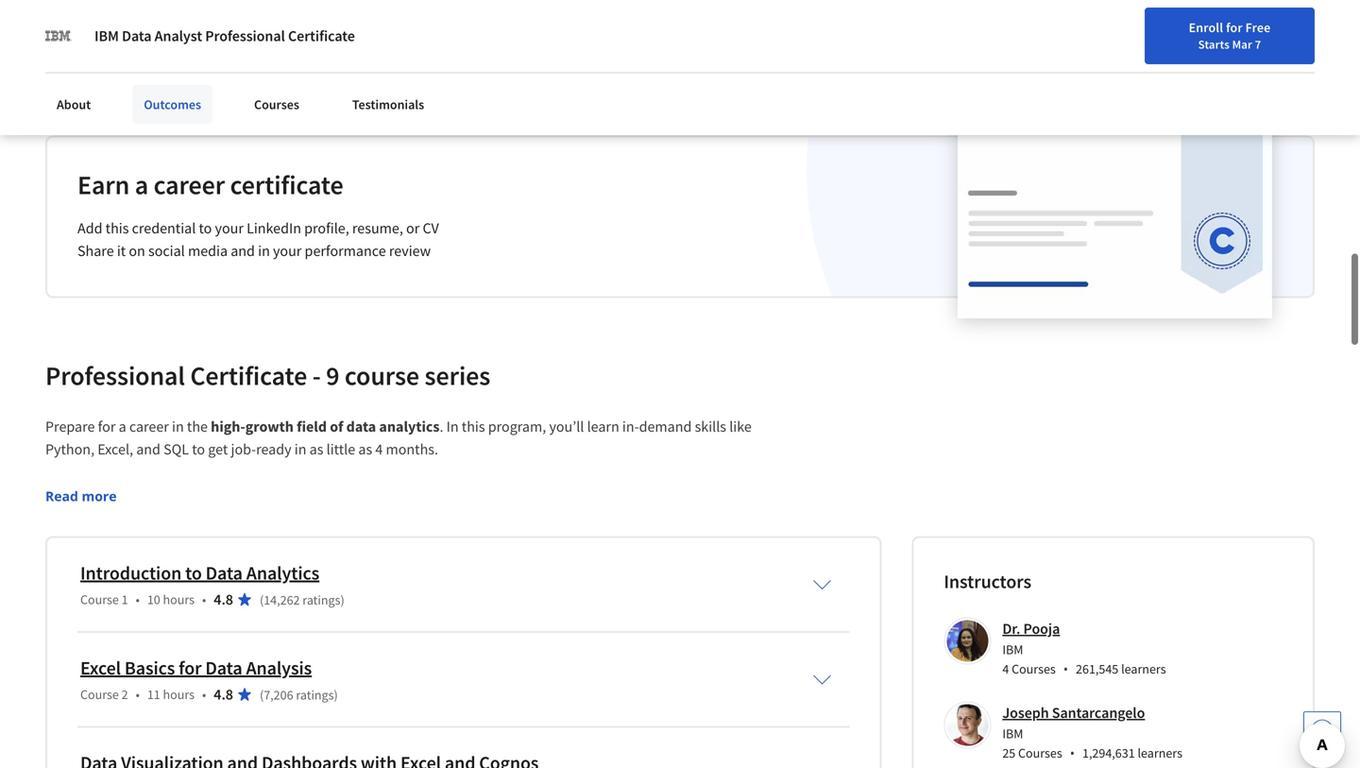Task type: locate. For each thing, give the bounding box(es) containing it.
4 down data
[[375, 440, 383, 459]]

4
[[375, 440, 383, 459], [1003, 660, 1009, 677]]

united down '7/1/22-'
[[307, 57, 344, 74]]

2 hours from the top
[[163, 686, 195, 703]]

1 vertical spatial courses
[[1012, 660, 1056, 677]]

united up 'survey'
[[228, 38, 265, 55]]

basics
[[125, 656, 175, 680]]

graduate
[[154, 57, 203, 74]]

skills
[[695, 417, 727, 436]]

14,262
[[264, 591, 300, 608]]

courses down dr. pooja link
[[1012, 660, 1056, 677]]

0 horizontal spatial and
[[136, 440, 161, 459]]

9
[[326, 359, 340, 392]]

1 vertical spatial for
[[98, 417, 116, 436]]

for for a
[[98, 417, 116, 436]]

• left the 1,294,631
[[1070, 744, 1075, 762]]

0 horizontal spatial united
[[228, 38, 265, 55]]

little
[[327, 440, 355, 459]]

0 horizontal spatial this
[[105, 219, 129, 238]]

ratings
[[303, 591, 341, 608], [296, 686, 334, 703]]

and inside add this credential to your linkedin profile, resume, or cv share it on social media and in your performance review
[[231, 241, 255, 260]]

ratings right 7,206
[[296, 686, 334, 703]]

learners right the 1,294,631
[[1138, 745, 1183, 762]]

help center image
[[1311, 719, 1334, 742]]

0 vertical spatial career
[[154, 168, 225, 201]]

1 horizontal spatial united
[[307, 57, 344, 74]]

prepare
[[45, 417, 95, 436]]

outcomes
[[144, 96, 201, 113]]

for for free
[[1227, 19, 1243, 36]]

1 horizontal spatial a
[[135, 168, 148, 201]]

11
[[147, 686, 160, 703]]

0 vertical spatial learners
[[1122, 660, 1166, 677]]

0 vertical spatial this
[[105, 219, 129, 238]]

a right earn
[[135, 168, 148, 201]]

• for 1
[[202, 591, 206, 608]]

( down the analysis
[[260, 686, 264, 703]]

0 vertical spatial certificate
[[288, 26, 355, 45]]

social
[[148, 241, 185, 260]]

0 horizontal spatial 4
[[375, 440, 383, 459]]

4.8 down introduction to data analytics
[[214, 590, 233, 609]]

for right the basics
[[179, 656, 202, 680]]

0 vertical spatial your
[[215, 219, 244, 238]]

0 horizontal spatial on
[[87, 57, 101, 74]]

) right 7,206
[[334, 686, 338, 703]]

2 ( from the top
[[260, 686, 264, 703]]

your
[[215, 219, 244, 238], [273, 241, 302, 260]]

0 horizontal spatial for
[[98, 417, 116, 436]]

your up media
[[215, 219, 244, 238]]

courses down responses,
[[254, 96, 299, 113]]

in down field
[[295, 440, 307, 459]]

2 vertical spatial courses
[[1019, 745, 1063, 762]]

) right "14,262"
[[341, 591, 345, 608]]

for up mar
[[1227, 19, 1243, 36]]

courses for joseph
[[1019, 745, 1063, 762]]

0 vertical spatial to
[[199, 219, 212, 238]]

joseph santarcangelo ibm 25 courses • 1,294,631 learners
[[1003, 703, 1183, 762]]

0 vertical spatial data
[[122, 26, 152, 45]]

analysis
[[246, 656, 312, 680]]

career up sql
[[129, 417, 169, 436]]

a up excel,
[[119, 417, 126, 436]]

enroll
[[1189, 19, 1224, 36]]

states
[[347, 57, 381, 74]]

• left 261,545
[[1064, 660, 1069, 678]]

to up course 1 • 10 hours •
[[185, 561, 202, 585]]

dr. pooja link
[[1003, 619, 1060, 638]]

1 horizontal spatial on
[[129, 241, 145, 260]]

data up program
[[122, 26, 152, 45]]

read more button
[[45, 486, 117, 506]]

to
[[199, 219, 212, 238], [192, 440, 205, 459], [185, 561, 202, 585]]

survey
[[206, 57, 243, 74]]

1 vertical spatial course
[[80, 686, 119, 703]]

0 vertical spatial (
[[260, 591, 264, 608]]

4.8 down excel basics for data analysis link
[[214, 685, 233, 704]]

2 horizontal spatial in
[[295, 440, 307, 459]]

1 horizontal spatial this
[[462, 417, 485, 436]]

coursera career certificate image
[[958, 115, 1273, 317]]

in
[[447, 417, 459, 436]]

get
[[208, 440, 228, 459]]

1 vertical spatial ratings
[[296, 686, 334, 703]]

ibm data analyst professional certificate
[[94, 26, 355, 45]]

states,
[[268, 38, 305, 55]]

ready
[[256, 440, 292, 459]]

for up excel,
[[98, 417, 116, 436]]

2021.
[[384, 57, 413, 74]]

pooja
[[1024, 619, 1060, 638]]

0 vertical spatial in
[[258, 241, 270, 260]]

¹lightcast™ job postings report, united states, 7/1/22-6/30/23. ²based on program graduate survey responses, united states 2021.
[[45, 38, 413, 74]]

professional certificate - 9 course series
[[45, 359, 491, 392]]

certificate up prepare for a career in the high-growth field of data analytics
[[190, 359, 307, 392]]

to left get
[[192, 440, 205, 459]]

1 vertical spatial )
[[334, 686, 338, 703]]

4.8 for for
[[214, 685, 233, 704]]

as down field
[[310, 440, 324, 459]]

resume,
[[352, 219, 403, 238]]

as down data
[[358, 440, 372, 459]]

for inside enroll for free starts mar 7
[[1227, 19, 1243, 36]]

1 vertical spatial your
[[273, 241, 302, 260]]

2 course from the top
[[80, 686, 119, 703]]

data left analytics
[[206, 561, 243, 585]]

2 vertical spatial data
[[205, 656, 242, 680]]

introduction to data analytics
[[80, 561, 320, 585]]

• inside dr. pooja ibm 4 courses • 261,545 learners
[[1064, 660, 1069, 678]]

courses inside the joseph santarcangelo ibm 25 courses • 1,294,631 learners
[[1019, 745, 1063, 762]]

1 horizontal spatial professional
[[205, 26, 285, 45]]

career
[[154, 168, 225, 201], [129, 417, 169, 436]]

this right 'in' at the bottom left
[[462, 417, 485, 436]]

field
[[297, 417, 327, 436]]

1 hours from the top
[[163, 591, 195, 608]]

• right the 2
[[136, 686, 140, 703]]

ratings for excel basics for data analysis
[[296, 686, 334, 703]]

2 vertical spatial in
[[295, 440, 307, 459]]

united
[[228, 38, 265, 55], [307, 57, 344, 74]]

• down introduction to data analytics link
[[202, 591, 206, 608]]

0 horizontal spatial )
[[334, 686, 338, 703]]

²based
[[45, 57, 84, 74]]

learners inside the joseph santarcangelo ibm 25 courses • 1,294,631 learners
[[1138, 745, 1183, 762]]

• right 1
[[136, 591, 140, 608]]

0 vertical spatial 4.8
[[214, 590, 233, 609]]

learners
[[1122, 660, 1166, 677], [1138, 745, 1183, 762]]

ibm up program
[[94, 26, 119, 45]]

ibm for dr. pooja
[[1003, 641, 1024, 658]]

0 vertical spatial on
[[87, 57, 101, 74]]

1 horizontal spatial as
[[358, 440, 372, 459]]

this
[[105, 219, 129, 238], [462, 417, 485, 436]]

0 vertical spatial ibm
[[94, 26, 119, 45]]

1 vertical spatial ibm
[[1003, 641, 1024, 658]]

on right "it"
[[129, 241, 145, 260]]

to up media
[[199, 219, 212, 238]]

certificate
[[288, 26, 355, 45], [190, 359, 307, 392]]

report,
[[184, 38, 225, 55]]

1 vertical spatial to
[[192, 440, 205, 459]]

10
[[147, 591, 160, 608]]

and right media
[[231, 241, 255, 260]]

1 horizontal spatial for
[[179, 656, 202, 680]]

on down ¹lightcast™
[[87, 57, 101, 74]]

courses right 25
[[1019, 745, 1063, 762]]

instructors
[[944, 570, 1032, 593]]

1,294,631
[[1083, 745, 1135, 762]]

credential
[[132, 219, 196, 238]]

1 vertical spatial professional
[[45, 359, 185, 392]]

2 horizontal spatial for
[[1227, 19, 1243, 36]]

performance
[[305, 241, 386, 260]]

0 vertical spatial hours
[[163, 591, 195, 608]]

certificate up states
[[288, 26, 355, 45]]

ibm for joseph santarcangelo
[[1003, 725, 1024, 742]]

4.8
[[214, 590, 233, 609], [214, 685, 233, 704]]

on inside add this credential to your linkedin profile, resume, or cv share it on social media and in your performance review
[[129, 241, 145, 260]]

1 vertical spatial learners
[[1138, 745, 1183, 762]]

and inside . in this program, you'll learn in-demand skills like python, excel, and sql to get job-ready in as little as 4 months.
[[136, 440, 161, 459]]

hours right 11
[[163, 686, 195, 703]]

• for 2
[[202, 686, 206, 703]]

course left the 2
[[80, 686, 119, 703]]

1 vertical spatial on
[[129, 241, 145, 260]]

as
[[310, 440, 324, 459], [358, 440, 372, 459]]

2 4.8 from the top
[[214, 685, 233, 704]]

about
[[57, 96, 91, 113]]

1 course from the top
[[80, 591, 119, 608]]

learners right 261,545
[[1122, 660, 1166, 677]]

0 vertical spatial a
[[135, 168, 148, 201]]

• down excel basics for data analysis
[[202, 686, 206, 703]]

courses link
[[243, 85, 311, 124]]

to inside add this credential to your linkedin profile, resume, or cv share it on social media and in your performance review
[[199, 219, 212, 238]]

1 vertical spatial this
[[462, 417, 485, 436]]

1 vertical spatial 4.8
[[214, 685, 233, 704]]

data left the analysis
[[205, 656, 242, 680]]

1 horizontal spatial 4
[[1003, 660, 1009, 677]]

• inside the joseph santarcangelo ibm 25 courses • 1,294,631 learners
[[1070, 744, 1075, 762]]

career up credential
[[154, 168, 225, 201]]

0 horizontal spatial your
[[215, 219, 244, 238]]

4 down dr.
[[1003, 660, 1009, 677]]

courses inside dr. pooja ibm 4 courses • 261,545 learners
[[1012, 660, 1056, 677]]

learners inside dr. pooja ibm 4 courses • 261,545 learners
[[1122, 660, 1166, 677]]

and
[[231, 241, 255, 260], [136, 440, 161, 459]]

job
[[111, 38, 132, 55]]

• for santarcangelo
[[1070, 744, 1075, 762]]

)
[[341, 591, 345, 608], [334, 686, 338, 703]]

it
[[117, 241, 126, 260]]

0 vertical spatial and
[[231, 241, 255, 260]]

( down analytics
[[260, 591, 264, 608]]

your down linkedin
[[273, 241, 302, 260]]

1 horizontal spatial in
[[258, 241, 270, 260]]

None search field
[[270, 12, 581, 50]]

and left sql
[[136, 440, 161, 459]]

for
[[1227, 19, 1243, 36], [98, 417, 116, 436], [179, 656, 202, 680]]

2 vertical spatial ibm
[[1003, 725, 1024, 742]]

add this credential to your linkedin profile, resume, or cv share it on social media and in your performance review
[[77, 219, 439, 260]]

on
[[87, 57, 101, 74], [129, 241, 145, 260]]

this up "it"
[[105, 219, 129, 238]]

1 vertical spatial (
[[260, 686, 264, 703]]

media
[[188, 241, 228, 260]]

mar
[[1233, 37, 1253, 52]]

menu item
[[1022, 19, 1143, 80]]

1 horizontal spatial and
[[231, 241, 255, 260]]

0 horizontal spatial as
[[310, 440, 324, 459]]

1 vertical spatial hours
[[163, 686, 195, 703]]

ratings right "14,262"
[[303, 591, 341, 608]]

6/30/23.
[[347, 38, 393, 55]]

a
[[135, 168, 148, 201], [119, 417, 126, 436]]

python,
[[45, 440, 95, 459]]

profile,
[[304, 219, 349, 238]]

1 vertical spatial a
[[119, 417, 126, 436]]

0 horizontal spatial in
[[172, 417, 184, 436]]

1 horizontal spatial your
[[273, 241, 302, 260]]

ibm image
[[45, 23, 72, 49]]

( 7,206 ratings )
[[260, 686, 338, 703]]

hours for basics
[[163, 686, 195, 703]]

in
[[258, 241, 270, 260], [172, 417, 184, 436], [295, 440, 307, 459]]

program
[[104, 57, 151, 74]]

learn
[[587, 417, 620, 436]]

in inside add this credential to your linkedin profile, resume, or cv share it on social media and in your performance review
[[258, 241, 270, 260]]

1 vertical spatial 4
[[1003, 660, 1009, 677]]

1 vertical spatial and
[[136, 440, 161, 459]]

in left the
[[172, 417, 184, 436]]

4 inside dr. pooja ibm 4 courses • 261,545 learners
[[1003, 660, 1009, 677]]

hours right 10 in the bottom of the page
[[163, 591, 195, 608]]

( for data
[[260, 686, 264, 703]]

0 vertical spatial for
[[1227, 19, 1243, 36]]

0 vertical spatial courses
[[254, 96, 299, 113]]

ibm down dr.
[[1003, 641, 1024, 658]]

0 vertical spatial course
[[80, 591, 119, 608]]

ibm inside dr. pooja ibm 4 courses • 261,545 learners
[[1003, 641, 1024, 658]]

course
[[80, 591, 119, 608], [80, 686, 119, 703]]

demand
[[639, 417, 692, 436]]

ibm up 25
[[1003, 725, 1024, 742]]

ibm inside the joseph santarcangelo ibm 25 courses • 1,294,631 learners
[[1003, 725, 1024, 742]]

1 ( from the top
[[260, 591, 264, 608]]

coursera image
[[23, 15, 143, 46]]

professional up 'survey'
[[205, 26, 285, 45]]

1 horizontal spatial )
[[341, 591, 345, 608]]

0 vertical spatial ratings
[[303, 591, 341, 608]]

1 4.8 from the top
[[214, 590, 233, 609]]

about link
[[45, 85, 102, 124]]

0 vertical spatial 4
[[375, 440, 383, 459]]

0 vertical spatial )
[[341, 591, 345, 608]]

professional up prepare
[[45, 359, 185, 392]]

ibm
[[94, 26, 119, 45], [1003, 641, 1024, 658], [1003, 725, 1024, 742]]

in inside . in this program, you'll learn in-demand skills like python, excel, and sql to get job-ready in as little as 4 months.
[[295, 440, 307, 459]]

in down linkedin
[[258, 241, 270, 260]]

course left 1
[[80, 591, 119, 608]]

2 vertical spatial to
[[185, 561, 202, 585]]



Task type: vqa. For each thing, say whether or not it's contained in the screenshot.
that
no



Task type: describe. For each thing, give the bounding box(es) containing it.
responses,
[[245, 57, 305, 74]]

1
[[122, 591, 128, 608]]

course for excel basics for data analysis
[[80, 686, 119, 703]]

like
[[730, 417, 752, 436]]

data
[[346, 417, 376, 436]]

• for pooja
[[1064, 660, 1069, 678]]

course 1 • 10 hours •
[[80, 591, 206, 608]]

analytics
[[246, 561, 320, 585]]

the
[[187, 417, 208, 436]]

excel basics for data analysis link
[[80, 656, 312, 680]]

introduction to data analytics link
[[80, 561, 320, 585]]

on inside ¹lightcast™ job postings report, united states, 7/1/22-6/30/23. ²based on program graduate survey responses, united states 2021.
[[87, 57, 101, 74]]

ratings for introduction to data analytics
[[303, 591, 341, 608]]

0 vertical spatial professional
[[205, 26, 285, 45]]

dr. pooja ibm 4 courses • 261,545 learners
[[1003, 619, 1166, 678]]

dr. pooja image
[[947, 620, 989, 662]]

outcomes link
[[132, 85, 213, 124]]

introduction
[[80, 561, 182, 585]]

1 vertical spatial in
[[172, 417, 184, 436]]

-
[[312, 359, 321, 392]]

to inside . in this program, you'll learn in-demand skills like python, excel, and sql to get job-ready in as little as 4 months.
[[192, 440, 205, 459]]

1 vertical spatial certificate
[[190, 359, 307, 392]]

share
[[77, 241, 114, 260]]

. in this program, you'll learn in-demand skills like python, excel, and sql to get job-ready in as little as 4 months.
[[45, 417, 755, 459]]

2
[[122, 686, 128, 703]]

earn
[[77, 168, 130, 201]]

dr.
[[1003, 619, 1021, 638]]

you'll
[[549, 417, 584, 436]]

read
[[45, 487, 78, 505]]

analytics
[[379, 417, 440, 436]]

this inside . in this program, you'll learn in-demand skills like python, excel, and sql to get job-ready in as little as 4 months.
[[462, 417, 485, 436]]

learners for santarcangelo
[[1138, 745, 1183, 762]]

course for introduction to data analytics
[[80, 591, 119, 608]]

review
[[389, 241, 431, 260]]

sql
[[164, 440, 189, 459]]

starts
[[1199, 37, 1230, 52]]

testimonials
[[352, 96, 424, 113]]

0 horizontal spatial a
[[119, 417, 126, 436]]

.
[[440, 417, 444, 436]]

( 14,262 ratings )
[[260, 591, 345, 608]]

learners for pooja
[[1122, 660, 1166, 677]]

261,545
[[1076, 660, 1119, 677]]

cv
[[423, 219, 439, 238]]

earn a career certificate
[[77, 168, 344, 201]]

testimonials link
[[341, 85, 436, 124]]

read more
[[45, 487, 117, 505]]

analyst
[[155, 26, 202, 45]]

course
[[345, 359, 420, 392]]

more
[[82, 487, 117, 505]]

certificate
[[230, 168, 344, 201]]

) for introduction to data analytics
[[341, 591, 345, 608]]

of
[[330, 417, 343, 436]]

hours for to
[[163, 591, 195, 608]]

santarcangelo
[[1052, 703, 1145, 722]]

job-
[[231, 440, 256, 459]]

program,
[[488, 417, 546, 436]]

1 vertical spatial united
[[307, 57, 344, 74]]

linkedin
[[247, 219, 301, 238]]

growth
[[245, 417, 294, 436]]

months.
[[386, 440, 438, 459]]

this inside add this credential to your linkedin profile, resume, or cv share it on social media and in your performance review
[[105, 219, 129, 238]]

in-
[[623, 417, 639, 436]]

course 2 • 11 hours •
[[80, 686, 206, 703]]

4.8 for data
[[214, 590, 233, 609]]

4 inside . in this program, you'll learn in-demand skills like python, excel, and sql to get job-ready in as little as 4 months.
[[375, 440, 383, 459]]

¹lightcast™
[[45, 38, 109, 55]]

excel basics for data analysis
[[80, 656, 312, 680]]

1 vertical spatial data
[[206, 561, 243, 585]]

high-
[[211, 417, 245, 436]]

) for excel basics for data analysis
[[334, 686, 338, 703]]

add
[[77, 219, 102, 238]]

prepare for a career in the high-growth field of data analytics
[[45, 417, 440, 436]]

2 as from the left
[[358, 440, 372, 459]]

1 vertical spatial career
[[129, 417, 169, 436]]

1 as from the left
[[310, 440, 324, 459]]

free
[[1246, 19, 1271, 36]]

( for analytics
[[260, 591, 264, 608]]

0 horizontal spatial professional
[[45, 359, 185, 392]]

25
[[1003, 745, 1016, 762]]

7,206
[[264, 686, 293, 703]]

series
[[425, 359, 491, 392]]

enroll for free starts mar 7
[[1189, 19, 1271, 52]]

joseph santarcangelo image
[[947, 704, 989, 746]]

or
[[406, 219, 420, 238]]

courses for dr.
[[1012, 660, 1056, 677]]

7/1/22-
[[307, 38, 347, 55]]

excel
[[80, 656, 121, 680]]

excel,
[[98, 440, 133, 459]]

2 vertical spatial for
[[179, 656, 202, 680]]

0 vertical spatial united
[[228, 38, 265, 55]]



